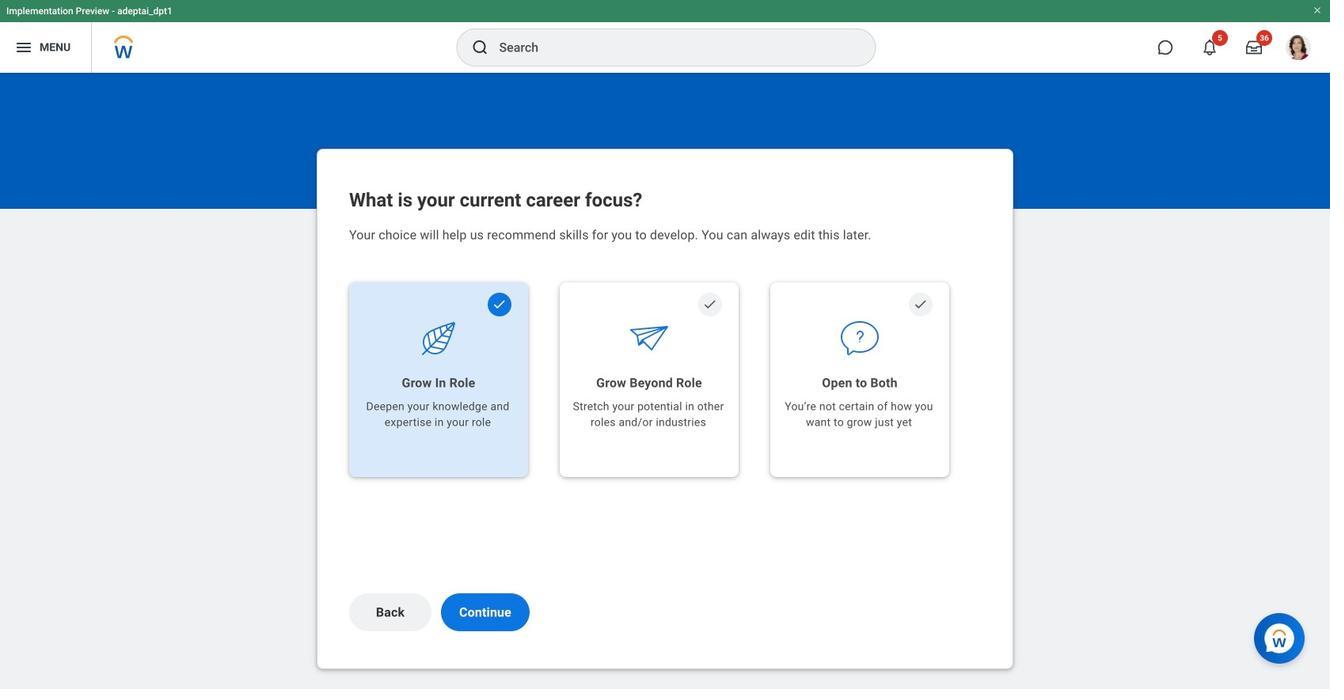 Task type: vqa. For each thing, say whether or not it's contained in the screenshot.
check icon on the top
yes



Task type: describe. For each thing, give the bounding box(es) containing it.
notifications large image
[[1203, 40, 1218, 55]]

close environment banner image
[[1313, 6, 1323, 15]]

search image
[[471, 38, 490, 57]]

1 check image from the left
[[492, 298, 507, 312]]

justify image
[[14, 38, 33, 57]]

2 check image from the left
[[914, 298, 929, 312]]



Task type: locate. For each thing, give the bounding box(es) containing it.
inbox large image
[[1247, 40, 1263, 55]]

1 horizontal spatial check image
[[914, 298, 929, 312]]

check image
[[703, 298, 718, 312]]

banner
[[0, 0, 1331, 73]]

check image
[[492, 298, 507, 312], [914, 298, 929, 312]]

profile logan mcneil image
[[1286, 35, 1312, 63]]

0 horizontal spatial check image
[[492, 298, 507, 312]]

Search Workday  search field
[[499, 30, 843, 65]]



